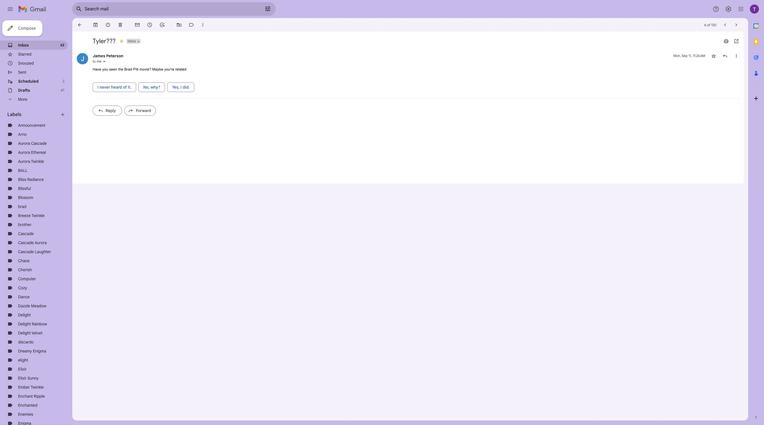 Task type: locate. For each thing, give the bounding box(es) containing it.
delight link
[[18, 313, 31, 318]]

elixir for elixir sunny
[[18, 376, 27, 381]]

blossom link
[[18, 195, 33, 200]]

move to image
[[176, 22, 182, 28]]

arno
[[18, 132, 27, 137]]

2 elixir from the top
[[18, 376, 27, 381]]

computer link
[[18, 277, 36, 282]]

0 horizontal spatial of
[[123, 85, 127, 90]]

ember
[[18, 385, 30, 390]]

delight rainbow
[[18, 322, 47, 327]]

drafts link
[[18, 88, 30, 93]]

inbox
[[128, 39, 136, 43], [18, 43, 29, 48]]

1 vertical spatial twinkle
[[31, 213, 45, 218]]

computer
[[18, 277, 36, 282]]

ball link
[[18, 168, 28, 173]]

enchanted link
[[18, 403, 37, 408]]

delight velvet link
[[18, 331, 42, 336]]

0 vertical spatial delight
[[18, 313, 31, 318]]

have you seen the brad pitt movie? maybe you're related
[[93, 67, 187, 72]]

to me
[[93, 59, 101, 64]]

0 horizontal spatial i
[[98, 85, 99, 90]]

not starred image
[[711, 53, 717, 59]]

aurora cascade link
[[18, 141, 47, 146]]

1 i from the left
[[98, 85, 99, 90]]

i left did.
[[181, 85, 182, 90]]

no, why?
[[143, 85, 160, 90]]

Not starred checkbox
[[711, 53, 717, 59]]

add to tasks image
[[159, 22, 165, 28]]

0 vertical spatial twinkle
[[31, 159, 44, 164]]

1 delight from the top
[[18, 313, 31, 318]]

ethereal
[[31, 150, 46, 155]]

brad
[[18, 204, 26, 209]]

why?
[[151, 85, 160, 90]]

cascade for cascade laughter
[[18, 250, 34, 255]]

of right 6
[[708, 23, 711, 27]]

dreamy enigma link
[[18, 349, 46, 354]]

mark as unread image
[[135, 22, 140, 28]]

settings image
[[725, 6, 732, 12]]

2 vertical spatial twinkle
[[31, 385, 44, 390]]

blissful link
[[18, 186, 31, 191]]

1 horizontal spatial i
[[181, 85, 182, 90]]

twinkle
[[31, 159, 44, 164], [31, 213, 45, 218], [31, 385, 44, 390]]

elixir down the elixir link
[[18, 376, 27, 381]]

of inside i never heard of it. button
[[123, 85, 127, 90]]

cascade down brother link
[[18, 231, 34, 237]]

report spam image
[[105, 22, 111, 28]]

elixir sunny
[[18, 376, 39, 381]]

you
[[102, 67, 108, 72]]

1 vertical spatial elixir
[[18, 376, 27, 381]]

delight down delight link in the bottom left of the page
[[18, 322, 31, 327]]

chaos link
[[18, 259, 30, 264]]

cascade aurora
[[18, 241, 47, 246]]

tab list
[[749, 18, 764, 405]]

never
[[100, 85, 110, 90]]

discardo
[[18, 340, 34, 345]]

twinkle right breeze
[[31, 213, 45, 218]]

did.
[[183, 85, 190, 90]]

delight up discardo link on the bottom left of page
[[18, 331, 31, 336]]

cascade up "chaos" link at bottom
[[18, 250, 34, 255]]

forward
[[136, 108, 151, 113]]

aurora
[[18, 141, 30, 146], [18, 150, 30, 155], [18, 159, 30, 164], [35, 241, 47, 246]]

cherish link
[[18, 268, 32, 273]]

inbox inside "labels" navigation
[[18, 43, 29, 48]]

delight down dazzle
[[18, 313, 31, 318]]

enchant ripple link
[[18, 394, 45, 399]]

twinkle down ethereal
[[31, 159, 44, 164]]

twinkle up ripple
[[31, 385, 44, 390]]

bliss radiance link
[[18, 177, 44, 182]]

2 delight from the top
[[18, 322, 31, 327]]

0 horizontal spatial inbox
[[18, 43, 29, 48]]

announcement
[[18, 123, 45, 128]]

snoozed
[[18, 61, 34, 66]]

breeze twinkle link
[[18, 213, 45, 218]]

1 vertical spatial of
[[123, 85, 127, 90]]

dreamy
[[18, 349, 32, 354]]

None search field
[[72, 2, 276, 16]]

back to inbox image
[[77, 22, 83, 28]]

labels image
[[189, 22, 194, 28]]

delight rainbow link
[[18, 322, 47, 327]]

twinkle for ember twinkle
[[31, 385, 44, 390]]

have
[[93, 67, 101, 72]]

aurora twinkle
[[18, 159, 44, 164]]

cascade down cascade link
[[18, 241, 34, 246]]

dazzle meadow link
[[18, 304, 46, 309]]

1 horizontal spatial inbox
[[128, 39, 136, 43]]

delight velvet
[[18, 331, 42, 336]]

2 i from the left
[[181, 85, 182, 90]]

ember twinkle link
[[18, 385, 44, 390]]

scheduled link
[[18, 79, 39, 84]]

cascade for cascade aurora
[[18, 241, 34, 246]]

aurora down arno link
[[18, 141, 30, 146]]

cascade aurora link
[[18, 241, 47, 246]]

of
[[708, 23, 711, 27], [123, 85, 127, 90]]

pitt
[[133, 67, 138, 72]]

bliss
[[18, 177, 26, 182]]

sent link
[[18, 70, 26, 75]]

0 vertical spatial of
[[708, 23, 711, 27]]

me
[[97, 59, 101, 64]]

2 vertical spatial delight
[[18, 331, 31, 336]]

aurora for aurora cascade
[[18, 141, 30, 146]]

i left the never
[[98, 85, 99, 90]]

blossom
[[18, 195, 33, 200]]

meadow
[[31, 304, 46, 309]]

inbox down 'mark as unread' image
[[128, 39, 136, 43]]

inbox inside button
[[128, 39, 136, 43]]

gmail image
[[18, 3, 49, 15]]

maybe
[[152, 67, 163, 72]]

aurora up aurora twinkle
[[18, 150, 30, 155]]

0 vertical spatial elixir
[[18, 367, 27, 372]]

delete image
[[118, 22, 123, 28]]

mon, sep 11, 11:26 am cell
[[674, 53, 706, 59]]

cascade for cascade link
[[18, 231, 34, 237]]

aurora ethereal
[[18, 150, 46, 155]]

of left it.
[[123, 85, 127, 90]]

breeze twinkle
[[18, 213, 45, 218]]

1 elixir from the top
[[18, 367, 27, 372]]

cascade laughter link
[[18, 250, 51, 255]]

heard
[[111, 85, 122, 90]]

aurora up ball link
[[18, 159, 30, 164]]

elixir down elight
[[18, 367, 27, 372]]

Search mail text field
[[85, 6, 249, 12]]

elixir link
[[18, 367, 27, 372]]

brad link
[[18, 204, 26, 209]]

elixir
[[18, 367, 27, 372], [18, 376, 27, 381]]

3 delight from the top
[[18, 331, 31, 336]]

cherish
[[18, 268, 32, 273]]

11:26 am
[[693, 54, 706, 58]]

it.
[[128, 85, 132, 90]]

1 vertical spatial delight
[[18, 322, 31, 327]]

inbox up starred
[[18, 43, 29, 48]]

newer image
[[723, 22, 728, 28]]

47
[[61, 88, 64, 92]]

ball
[[18, 168, 28, 173]]

snoozed link
[[18, 61, 34, 66]]

laughter
[[35, 250, 51, 255]]

more button
[[0, 95, 68, 104]]

ripple
[[34, 394, 45, 399]]



Task type: vqa. For each thing, say whether or not it's contained in the screenshot.
the bottom Franny,
no



Task type: describe. For each thing, give the bounding box(es) containing it.
bliss radiance
[[18, 177, 44, 182]]

older image
[[734, 22, 740, 28]]

inbox for inbox link
[[18, 43, 29, 48]]

delight for delight link in the bottom left of the page
[[18, 313, 31, 318]]

sunny
[[27, 376, 39, 381]]

no, why? button
[[139, 82, 165, 92]]

related
[[175, 67, 187, 72]]

tyler???
[[93, 37, 116, 45]]

reply
[[106, 108, 116, 113]]

show details image
[[103, 60, 106, 63]]

peterson
[[106, 53, 123, 59]]

aurora up laughter
[[35, 241, 47, 246]]

yes,
[[172, 85, 180, 90]]

delight for delight rainbow
[[18, 322, 31, 327]]

you're
[[164, 67, 174, 72]]

aurora cascade
[[18, 141, 47, 146]]

i never heard of it. button
[[93, 82, 136, 92]]

archive image
[[93, 22, 98, 28]]

dazzle
[[18, 304, 30, 309]]

breeze
[[18, 213, 31, 218]]

compose
[[18, 26, 36, 31]]

velvet
[[32, 331, 42, 336]]

yes, i did. button
[[167, 82, 195, 92]]

cascade link
[[18, 231, 34, 237]]

more image
[[200, 22, 206, 28]]

arno link
[[18, 132, 27, 137]]

elixir for the elixir link
[[18, 367, 27, 372]]

brother
[[18, 222, 32, 228]]

chaos
[[18, 259, 30, 264]]

snooze image
[[147, 22, 153, 28]]

to
[[93, 59, 96, 64]]

support image
[[713, 6, 720, 12]]

dance link
[[18, 295, 30, 300]]

movie?
[[139, 67, 151, 72]]

yes, i did.
[[172, 85, 190, 90]]

aurora ethereal link
[[18, 150, 46, 155]]

blissful
[[18, 186, 31, 191]]

more
[[18, 97, 27, 102]]

compose button
[[2, 20, 43, 36]]

search mail image
[[74, 4, 84, 14]]

11,
[[689, 54, 692, 58]]

elight
[[18, 358, 28, 363]]

brother link
[[18, 222, 32, 228]]

delight for delight velvet
[[18, 331, 31, 336]]

inbox link
[[18, 43, 29, 48]]

inbox button
[[127, 39, 137, 44]]

enchanted
[[18, 403, 37, 408]]

inbox for inbox button
[[128, 39, 136, 43]]

labels
[[7, 112, 21, 118]]

sep
[[682, 54, 688, 58]]

aurora for aurora ethereal
[[18, 150, 30, 155]]

labels heading
[[7, 112, 60, 118]]

twinkle for breeze twinkle
[[31, 213, 45, 218]]

enemies link
[[18, 412, 33, 417]]

the
[[118, 67, 123, 72]]

dance
[[18, 295, 30, 300]]

james
[[93, 53, 105, 59]]

ember twinkle
[[18, 385, 44, 390]]

mon, sep 11, 11:26 am
[[674, 54, 706, 58]]

announcement link
[[18, 123, 45, 128]]

starred link
[[18, 52, 31, 57]]

labels navigation
[[0, 18, 72, 426]]

aurora for aurora twinkle
[[18, 159, 30, 164]]

seen
[[109, 67, 117, 72]]

mon,
[[674, 54, 681, 58]]

cascade laughter
[[18, 250, 51, 255]]

forward link
[[124, 106, 156, 116]]

sent
[[18, 70, 26, 75]]

starred
[[18, 52, 31, 57]]

6 of 130
[[705, 23, 717, 27]]

elixir sunny link
[[18, 376, 39, 381]]

2
[[63, 79, 64, 83]]

radiance
[[27, 177, 44, 182]]

enemies
[[18, 412, 33, 417]]

cozy link
[[18, 286, 27, 291]]

twinkle for aurora twinkle
[[31, 159, 44, 164]]

enigma
[[33, 349, 46, 354]]

enchant
[[18, 394, 33, 399]]

reply link
[[93, 106, 122, 116]]

130
[[712, 23, 717, 27]]

1 horizontal spatial of
[[708, 23, 711, 27]]

rainbow
[[32, 322, 47, 327]]

scheduled
[[18, 79, 39, 84]]

james peterson
[[93, 53, 123, 59]]

discardo link
[[18, 340, 34, 345]]

cascade up ethereal
[[31, 141, 47, 146]]

dreamy enigma
[[18, 349, 46, 354]]

drafts
[[18, 88, 30, 93]]

i never heard of it.
[[98, 85, 132, 90]]

main menu image
[[7, 6, 14, 12]]

advanced search options image
[[262, 3, 274, 14]]

62
[[60, 43, 64, 47]]

enchant ripple
[[18, 394, 45, 399]]

elight link
[[18, 358, 28, 363]]



